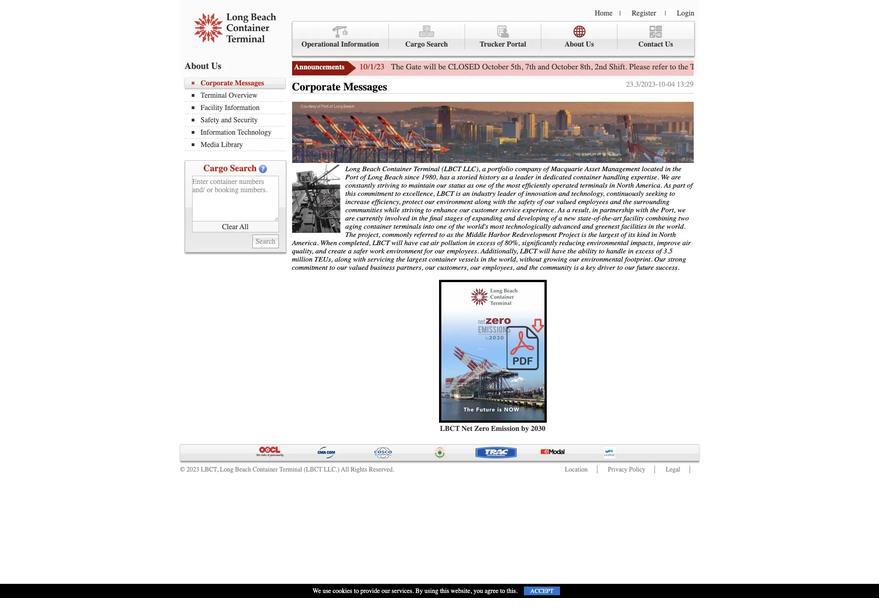 Task type: vqa. For each thing, say whether or not it's contained in the screenshot.
partner
no



Task type: describe. For each thing, give the bounding box(es) containing it.
in right result,
[[593, 206, 598, 214]]

and up harbor
[[505, 214, 515, 222]]

a left new
[[559, 214, 562, 222]]

cut
[[420, 239, 429, 247]]

be
[[438, 62, 446, 72]]

employees.
[[447, 247, 479, 255]]

protect
[[403, 198, 423, 206]]

handle
[[606, 247, 626, 255]]

0 vertical spatial environment
[[437, 198, 473, 206]]

policy
[[629, 466, 646, 473]]

community
[[540, 263, 572, 271]]

of left 3.5
[[656, 247, 662, 255]]

10/1/23
[[360, 62, 385, 72]]

0 vertical spatial environmental
[[587, 239, 629, 247]]

of left new
[[551, 214, 557, 222]]

safer
[[354, 247, 368, 255]]

2 horizontal spatial will
[[539, 247, 550, 255]]

the left safety
[[508, 198, 517, 206]]

information technology link
[[192, 128, 285, 137]]

trucker
[[480, 40, 505, 48]]

1980,
[[421, 173, 438, 181]]

1 horizontal spatial long
[[345, 165, 360, 173]]

1 horizontal spatial striving
[[402, 206, 424, 214]]

0 vertical spatial search
[[427, 40, 448, 48]]

accept button
[[524, 587, 560, 595]]

us for 'contact us' link
[[665, 40, 673, 48]]

in up innovation on the right top of page
[[536, 173, 541, 181]]

our down efficiently
[[545, 198, 555, 206]]

our
[[654, 255, 666, 263]]

to left protect
[[395, 189, 401, 198]]

register link
[[632, 9, 656, 17]]

2030
[[531, 424, 546, 433]]

of left the 80%,
[[497, 239, 503, 247]]

our down reducing
[[569, 255, 580, 263]]

0 vertical spatial terminals
[[580, 181, 608, 189]]

1 horizontal spatial excess
[[636, 247, 654, 255]]

a right has
[[452, 173, 455, 181]]

ability
[[578, 247, 597, 255]]

1 horizontal spatial one
[[476, 181, 486, 189]]

operated
[[552, 181, 578, 189]]

lbct up "enhance"
[[437, 189, 454, 198]]

and up 'art'
[[610, 198, 621, 206]]

to right ability
[[599, 247, 605, 255]]

of right safety
[[537, 198, 543, 206]]

footprint.
[[625, 255, 653, 263]]

by
[[521, 424, 529, 433]]

agree
[[485, 587, 499, 595]]

the left "world."
[[656, 222, 665, 230]]

partnership
[[600, 206, 634, 214]]

project
[[559, 230, 580, 239]]

and right employees,
[[517, 263, 528, 271]]

privacy policy link
[[608, 466, 646, 473]]

1 vertical spatial environmental
[[581, 255, 623, 263]]

1 vertical spatial container
[[364, 222, 392, 230]]

storied
[[457, 173, 477, 181]]

safety
[[518, 198, 536, 206]]

contact
[[639, 40, 663, 48]]

13:29
[[677, 80, 694, 89]]

for inside long beach container terminal (lbct llc), a portfolio company of macquarie asset management located in the port of long beach since 1980, has a storied history as a leader in dedicated container handling expertise. we are constantly striving to maintain our status as one of the most efficiently operated terminals in north america. as part of this commitment to excellence, lbct is an industry leader of innovation and technology, continuously seeking to increase efficiency, protect our environment along with the safety of our valued employees and the surrounding communities while striving to enhance our customer service experience. as a result, in partnership with the port, we are currently involved in the final stages of expanding and developing of a new state-of-the-art facility combining two aging container terminals into one of the world's most technologically advanced and greenest facilities in the world. the project, commonly referred to as the middle harbor redevelopment project is the largest of its kind in north america. when completed, lbct will have cut air pollution in excess of 80%, significantly reducing environmental impacts, improve air quality, and create a safer work environment for our employees. additionally, lbct will have the ability to handle in excess of 3.5 million teus, along with servicing the largest container vessels in the world, without growing our environmental footprint. our strong commitment to our valued business partners, our customers, our employees, and the community is a key driver to our future success.
[[425, 247, 433, 255]]

0 horizontal spatial excess
[[477, 239, 496, 247]]

we use cookies to provide our services. by using this website, you agree to this.
[[313, 587, 518, 595]]

1 horizontal spatial most
[[507, 181, 520, 189]]

to down create
[[330, 263, 335, 271]]

to right refer
[[670, 62, 676, 72]]

1 horizontal spatial beach
[[362, 165, 380, 173]]

2 | from the left
[[665, 10, 666, 17]]

the left ability
[[568, 247, 577, 255]]

0 horizontal spatial terminals
[[394, 222, 421, 230]]

partners,
[[397, 263, 423, 271]]

and left create
[[316, 247, 326, 255]]

net
[[462, 424, 473, 433]]

2 horizontal spatial as
[[501, 173, 508, 181]]

to right driver
[[617, 263, 623, 271]]

port
[[345, 173, 358, 181]]

emission
[[491, 424, 520, 433]]

innovation
[[526, 189, 557, 198]]

reserved.
[[369, 466, 394, 473]]

in down protect
[[412, 214, 417, 222]]

trucker portal
[[480, 40, 526, 48]]

2 horizontal spatial beach
[[385, 173, 403, 181]]

menu bar containing corporate messages
[[185, 78, 290, 151]]

2 horizontal spatial with
[[636, 206, 649, 214]]

vessels
[[459, 255, 479, 263]]

1 vertical spatial (lbct
[[304, 466, 322, 473]]

of right company
[[543, 165, 549, 173]]

work
[[370, 247, 385, 255]]

and down dedicated
[[559, 189, 570, 198]]

2 gate from the left
[[712, 62, 727, 72]]

maintain
[[409, 181, 435, 189]]

1 horizontal spatial with
[[493, 198, 506, 206]]

1 vertical spatial all
[[341, 466, 349, 473]]

security
[[234, 116, 258, 124]]

0 vertical spatial commitment
[[358, 189, 393, 198]]

0 vertical spatial about us
[[565, 40, 594, 48]]

experience.
[[523, 206, 556, 214]]

the up facility
[[623, 198, 632, 206]]

expertise.
[[631, 173, 659, 181]]

0 vertical spatial america.
[[636, 181, 662, 189]]

commonly
[[382, 230, 412, 239]]

using
[[425, 587, 438, 595]]

1 horizontal spatial this
[[440, 587, 449, 595]]

clear all
[[222, 223, 249, 231]]

lbct down redevelopment
[[520, 247, 538, 255]]

the left port,
[[650, 206, 659, 214]]

enhance
[[433, 206, 458, 214]]

terminal inside corporate messages terminal overview facility information safety and security information technology media library
[[201, 91, 227, 100]]

by
[[416, 587, 423, 595]]

business
[[370, 263, 395, 271]]

cargo search link
[[389, 24, 465, 50]]

redevelopment
[[512, 230, 557, 239]]

the left middle
[[455, 230, 464, 239]]

0 horizontal spatial long
[[220, 466, 234, 473]]

1 horizontal spatial for
[[785, 62, 794, 72]]

safety and security link
[[192, 116, 285, 124]]

0 vertical spatial cargo
[[405, 40, 425, 48]]

industry
[[472, 189, 496, 198]]

world.
[[667, 222, 686, 230]]

1 horizontal spatial as
[[468, 181, 474, 189]]

of right port
[[360, 173, 366, 181]]

a left company
[[510, 173, 513, 181]]

2 vertical spatial terminal
[[279, 466, 302, 473]]

about us link
[[542, 24, 618, 50]]

the down portfolio
[[496, 181, 505, 189]]

0 horizontal spatial most
[[490, 222, 504, 230]]

of up pollution
[[449, 222, 454, 230]]

services.
[[392, 587, 414, 595]]

and right 7th
[[538, 62, 550, 72]]

0 horizontal spatial search
[[230, 163, 257, 173]]

and inside corporate messages terminal overview facility information safety and security information technology media library
[[221, 116, 232, 124]]

a right the llc),
[[482, 165, 486, 173]]

3.5
[[664, 247, 673, 255]]

the left world,
[[488, 255, 497, 263]]

to right seeking
[[670, 189, 675, 198]]

in right vessels
[[481, 255, 487, 263]]

1 vertical spatial about
[[185, 61, 209, 71]]

1 horizontal spatial about
[[565, 40, 584, 48]]

to left maintain
[[401, 181, 407, 189]]

home
[[595, 9, 613, 17]]

in right facilities
[[649, 222, 654, 230]]

cookies
[[333, 587, 352, 595]]

llc),
[[463, 165, 481, 173]]

0 vertical spatial are
[[672, 173, 681, 181]]

0 vertical spatial the
[[391, 62, 404, 72]]

we inside long beach container terminal (lbct llc), a portfolio company of macquarie asset management located in the port of long beach since 1980, has a storied history as a leader in dedicated container handling expertise. we are constantly striving to maintain our status as one of the most efficiently operated terminals in north america. as part of this commitment to excellence, lbct is an industry leader of innovation and technology, continuously seeking to increase efficiency, protect our environment along with the safety of our valued employees and the surrounding communities while striving to enhance our customer service experience. as a result, in partnership with the port, we are currently involved in the final stages of expanding and developing of a new state-of-the-art facility combining two aging container terminals into one of the world's most technologically advanced and greenest facilities in the world. the project, commonly referred to as the middle harbor redevelopment project is the largest of its kind in north america. when completed, lbct will have cut air pollution in excess of 80%, significantly reducing environmental impacts, improve air quality, and create a safer work environment for our employees. additionally, lbct will have the ability to handle in excess of 3.5 million teus, along with servicing the largest container vessels in the world, without growing our environmental footprint. our strong commitment to our valued business partners, our customers, our employees, and the community is a key driver to our future success.
[[661, 173, 670, 181]]

and left of-
[[583, 222, 593, 230]]

our down the employees.
[[471, 263, 481, 271]]

in up vessels
[[469, 239, 475, 247]]

provide
[[361, 587, 380, 595]]

our down create
[[337, 263, 347, 271]]

we
[[678, 206, 686, 214]]

container inside long beach container terminal (lbct llc), a portfolio company of macquarie asset management located in the port of long beach since 1980, has a storied history as a leader in dedicated container handling expertise. we are constantly striving to maintain our status as one of the most efficiently operated terminals in north america. as part of this commitment to excellence, lbct is an industry leader of innovation and technology, continuously seeking to increase efficiency, protect our environment along with the safety of our valued employees and the surrounding communities while striving to enhance our customer service experience. as a result, in partnership with the port, we are currently involved in the final stages of expanding and developing of a new state-of-the-art facility combining two aging container terminals into one of the world's most technologically advanced and greenest facilities in the world. the project, commonly referred to as the middle harbor redevelopment project is the largest of its kind in north america. when completed, lbct will have cut air pollution in excess of 80%, significantly reducing environmental impacts, improve air quality, and create a safer work environment for our employees. additionally, lbct will have the ability to handle in excess of 3.5 million teus, along with servicing the largest container vessels in the world, without growing our environmental footprint. our strong commitment to our valued business partners, our customers, our employees, and the community is a key driver to our future success.
[[382, 165, 412, 173]]

our right cut
[[435, 247, 445, 255]]

the right 'details'
[[872, 62, 879, 72]]

part
[[673, 181, 685, 189]]

1 vertical spatial leader
[[498, 189, 516, 198]]

improve
[[657, 239, 681, 247]]

world's
[[467, 222, 488, 230]]

1 horizontal spatial as
[[664, 181, 671, 189]]

privacy
[[608, 466, 628, 473]]

0 horizontal spatial beach
[[235, 466, 251, 473]]

million
[[292, 255, 313, 263]]

(lbct inside long beach container terminal (lbct llc), a portfolio company of macquarie asset management located in the port of long beach since 1980, has a storied history as a leader in dedicated container handling expertise. we are constantly striving to maintain our status as one of the most efficiently operated terminals in north america. as part of this commitment to excellence, lbct is an industry leader of innovation and technology, continuously seeking to increase efficiency, protect our environment along with the safety of our valued employees and the surrounding communities while striving to enhance our customer service experience. as a result, in partnership with the port, we are currently involved in the final stages of expanding and developing of a new state-of-the-art facility combining two aging container terminals into one of the world's most technologically advanced and greenest facilities in the world. the project, commonly referred to as the middle harbor redevelopment project is the largest of its kind in north america. when completed, lbct will have cut air pollution in excess of 80%, significantly reducing environmental impacts, improve air quality, and create a safer work environment for our employees. additionally, lbct will have the ability to handle in excess of 3.5 million teus, along with servicing the largest container vessels in the world, without growing our environmental footprint. our strong commitment to our valued business partners, our customers, our employees, and the community is a key driver to our future success.
[[442, 165, 462, 173]]

0 horizontal spatial we
[[313, 587, 321, 595]]

0 horizontal spatial have
[[404, 239, 418, 247]]

our right partners,
[[425, 263, 435, 271]]

0 horizontal spatial container
[[253, 466, 278, 473]]

gate
[[821, 62, 835, 72]]

0 horizontal spatial valued
[[349, 263, 368, 271]]

a left key
[[581, 263, 584, 271]]

0 horizontal spatial striving
[[377, 181, 400, 189]]

two
[[679, 214, 689, 222]]

accept
[[530, 588, 554, 594]]

hours
[[729, 62, 749, 72]]

0 horizontal spatial with
[[353, 255, 366, 263]]

1 vertical spatial along
[[335, 255, 351, 263]]

1 horizontal spatial is
[[574, 263, 579, 271]]

corporate for corporate messages
[[292, 80, 341, 93]]

0 horizontal spatial america.
[[292, 239, 319, 247]]

handling
[[603, 173, 629, 181]]

key
[[586, 263, 596, 271]]

management
[[602, 165, 640, 173]]

1 horizontal spatial will
[[424, 62, 436, 72]]

of up "service" at the right top
[[518, 189, 524, 198]]

1 vertical spatial information
[[225, 104, 260, 112]]

Enter container numbers and/ or booking numbers.  text field
[[192, 176, 279, 221]]

register
[[632, 9, 656, 17]]

messages for corporate messages
[[343, 80, 387, 93]]

0 horizontal spatial are
[[345, 214, 355, 222]]

seeking
[[646, 189, 668, 198]]

corporate messages
[[292, 80, 387, 93]]

clear
[[222, 223, 238, 231]]

since
[[405, 173, 420, 181]]

in right handle
[[628, 247, 634, 255]]

in right located
[[665, 165, 671, 173]]

2 vertical spatial information
[[201, 128, 236, 137]]

involved
[[385, 214, 410, 222]]

2 horizontal spatial container
[[573, 173, 601, 181]]

us for about us link
[[586, 40, 594, 48]]

2 vertical spatial container
[[429, 255, 457, 263]]

1 vertical spatial commitment
[[292, 263, 328, 271]]

0 horizontal spatial will
[[392, 239, 403, 247]]



Task type: locate. For each thing, give the bounding box(es) containing it.
with up expanding
[[493, 198, 506, 206]]

messages
[[235, 79, 264, 87], [343, 80, 387, 93]]

0 horizontal spatial cargo
[[203, 163, 228, 173]]

terminal up maintain
[[414, 165, 440, 173]]

0 horizontal spatial about
[[185, 61, 209, 71]]

are right located
[[672, 173, 681, 181]]

corporate for corporate messages terminal overview facility information safety and security information technology media library
[[201, 79, 233, 87]]

striving down excellence,
[[402, 206, 424, 214]]

the left the final
[[419, 214, 428, 222]]

terminals up employees
[[580, 181, 608, 189]]

of left the its
[[621, 230, 627, 239]]

website,
[[451, 587, 472, 595]]

0 horizontal spatial air
[[431, 239, 439, 247]]

our right provide
[[382, 587, 390, 595]]

have left cut
[[404, 239, 418, 247]]

october left '5th,'
[[482, 62, 509, 72]]

all right clear
[[240, 223, 249, 231]]

1 vertical spatial terminal
[[414, 165, 440, 173]]

of down portfolio
[[488, 181, 494, 189]]

shift.
[[609, 62, 627, 72]]

excess down world's
[[477, 239, 496, 247]]

to right into
[[439, 230, 445, 239]]

1 horizontal spatial valued
[[557, 198, 576, 206]]

cargo search inside cargo search link
[[405, 40, 448, 48]]

largest down the-
[[599, 230, 619, 239]]

about up facility
[[185, 61, 209, 71]]

1 vertical spatial america.
[[292, 239, 319, 247]]

legal
[[666, 466, 681, 473]]

0 vertical spatial about
[[565, 40, 584, 48]]

of-
[[594, 214, 602, 222]]

corporate messages link
[[192, 79, 285, 87]]

1 horizontal spatial the
[[391, 62, 404, 72]]

library
[[221, 141, 243, 149]]

2 horizontal spatial terminal
[[414, 165, 440, 173]]

1 vertical spatial largest
[[407, 255, 427, 263]]

located
[[642, 165, 663, 173]]

communities
[[345, 206, 382, 214]]

0 horizontal spatial |
[[620, 10, 621, 17]]

our left status in the right top of the page
[[437, 181, 447, 189]]

operational
[[302, 40, 339, 48]]

messages inside corporate messages terminal overview facility information safety and security information technology media library
[[235, 79, 264, 87]]

2 horizontal spatial is
[[582, 230, 587, 239]]

history
[[479, 173, 500, 181]]

1 | from the left
[[620, 10, 621, 17]]

with up facilities
[[636, 206, 649, 214]]

of right the part
[[687, 181, 693, 189]]

port,
[[661, 206, 676, 214]]

environment up partners,
[[386, 247, 423, 255]]

1 horizontal spatial have
[[552, 247, 566, 255]]

about us up 8th,
[[565, 40, 594, 48]]

significantly
[[522, 239, 558, 247]]

air right improve
[[683, 239, 691, 247]]

0 horizontal spatial along
[[335, 255, 351, 263]]

1 horizontal spatial october
[[552, 62, 578, 72]]

advanced
[[553, 222, 581, 230]]

the-
[[602, 214, 613, 222]]

expanding
[[472, 214, 503, 222]]

all right llc.)
[[341, 466, 349, 473]]

1 vertical spatial this
[[440, 587, 449, 595]]

terminal inside long beach container terminal (lbct llc), a portfolio company of macquarie asset management located in the port of long beach since 1980, has a storied history as a leader in dedicated container handling expertise. we are constantly striving to maintain our status as one of the most efficiently operated terminals in north america. as part of this commitment to excellence, lbct is an industry leader of innovation and technology, continuously seeking to increase efficiency, protect our environment along with the safety of our valued employees and the surrounding communities while striving to enhance our customer service experience. as a result, in partnership with the port, we are currently involved in the final stages of expanding and developing of a new state-of-the-art facility combining two aging container terminals into one of the world's most technologically advanced and greenest facilities in the world. the project, commonly referred to as the middle harbor redevelopment project is the largest of its kind in north america. when completed, lbct will have cut air pollution in excess of 80%, significantly reducing environmental impacts, improve air quality, and create a safer work environment for our employees. additionally, lbct will have the ability to handle in excess of 3.5 million teus, along with servicing the largest container vessels in the world, without growing our environmental footprint. our strong commitment to our valued business partners, our customers, our employees, and the community is a key driver to our future success.
[[414, 165, 440, 173]]

1 horizontal spatial corporate
[[292, 80, 341, 93]]

service
[[500, 206, 521, 214]]

1 horizontal spatial we
[[661, 173, 670, 181]]

0 horizontal spatial cargo search
[[203, 163, 257, 173]]

1 horizontal spatial container
[[429, 255, 457, 263]]

of right stages
[[465, 214, 470, 222]]

commitment down quality,
[[292, 263, 328, 271]]

messages for corporate messages terminal overview facility information safety and security information technology media library
[[235, 79, 264, 87]]

1 horizontal spatial cargo
[[405, 40, 425, 48]]

0 horizontal spatial as
[[558, 206, 565, 214]]

this.
[[507, 587, 518, 595]]

facility information link
[[192, 104, 285, 112]]

1 vertical spatial are
[[345, 214, 355, 222]]

employees,
[[483, 263, 515, 271]]

container
[[382, 165, 412, 173], [253, 466, 278, 473]]

the left truck
[[678, 62, 689, 72]]

1 horizontal spatial are
[[672, 173, 681, 181]]

2 horizontal spatial long
[[368, 173, 383, 181]]

None submit
[[252, 235, 279, 248]]

information down "safety"
[[201, 128, 236, 137]]

1 vertical spatial as
[[558, 206, 565, 214]]

north up 3.5
[[659, 230, 676, 239]]

0 vertical spatial we
[[661, 173, 670, 181]]

america. up surrounding
[[636, 181, 662, 189]]

1 horizontal spatial messages
[[343, 80, 387, 93]]

0 vertical spatial valued
[[557, 198, 576, 206]]

lbct net zero emission by 2030 link
[[440, 424, 546, 433]]

0 horizontal spatial terminal
[[201, 91, 227, 100]]

0 vertical spatial (lbct
[[442, 165, 462, 173]]

1 horizontal spatial search
[[427, 40, 448, 48]]

media
[[201, 141, 219, 149]]

0 horizontal spatial us
[[211, 61, 221, 71]]

air right cut
[[431, 239, 439, 247]]

cargo search down library
[[203, 163, 257, 173]]

about us up the corporate messages link
[[185, 61, 221, 71]]

corporate
[[201, 79, 233, 87], [292, 80, 341, 93]]

future
[[637, 263, 654, 271]]

details
[[837, 62, 858, 72]]

0 horizontal spatial messages
[[235, 79, 264, 87]]

a left safer
[[348, 247, 352, 255]]

1 gate from the left
[[406, 62, 421, 72]]

all inside button
[[240, 223, 249, 231]]

terminal overview link
[[192, 91, 285, 100]]

page
[[767, 62, 783, 72]]

2 horizontal spatial for
[[860, 62, 870, 72]]

corporate inside corporate messages terminal overview facility information safety and security information technology media library
[[201, 79, 233, 87]]

2 october from the left
[[552, 62, 578, 72]]

completed,
[[339, 239, 371, 247]]

stages
[[445, 214, 463, 222]]

|
[[620, 10, 621, 17], [665, 10, 666, 17]]

announcements
[[294, 63, 345, 71]]

to up into
[[426, 206, 432, 214]]

1 vertical spatial terminals
[[394, 222, 421, 230]]

lbct left net
[[440, 424, 460, 433]]

for
[[785, 62, 794, 72], [860, 62, 870, 72], [425, 247, 433, 255]]

1 horizontal spatial all
[[341, 466, 349, 473]]

0 horizontal spatial one
[[436, 222, 447, 230]]

long beach container terminal (lbct llc), a portfolio company of macquarie asset management located in the port of long beach since 1980, has a storied history as a leader in dedicated container handling expertise. we are constantly striving to maintain our status as one of the most efficiently operated terminals in north america. as part of this commitment to excellence, lbct is an industry leader of innovation and technology, continuously seeking to increase efficiency, protect our environment along with the safety of our valued employees and the surrounding communities while striving to enhance our customer service experience. as a result, in partnership with the port, we are currently involved in the final stages of expanding and developing of a new state-of-the-art facility combining two aging container terminals into one of the world's most technologically advanced and greenest facilities in the world. the project, commonly referred to as the middle harbor redevelopment project is the largest of its kind in north america. when completed, lbct will have cut air pollution in excess of 80%, significantly reducing environmental impacts, improve air quality, and create a safer work environment for our employees. additionally, lbct will have the ability to handle in excess of 3.5 million teus, along with servicing the largest container vessels in the world, without growing our environmental footprint. our strong commitment to our valued business partners, our customers, our employees, and the community is a key driver to our future success.
[[292, 165, 693, 271]]

increase
[[345, 198, 370, 206]]

impacts,
[[631, 239, 655, 247]]

when
[[320, 239, 337, 247]]

2nd
[[595, 62, 607, 72]]

0 vertical spatial striving
[[377, 181, 400, 189]]

in down management
[[610, 181, 615, 189]]

0 vertical spatial largest
[[599, 230, 619, 239]]

terminals
[[580, 181, 608, 189], [394, 222, 421, 230]]

to left provide
[[354, 587, 359, 595]]

1 horizontal spatial air
[[683, 239, 691, 247]]

1 vertical spatial environment
[[386, 247, 423, 255]]

as
[[501, 173, 508, 181], [468, 181, 474, 189], [447, 230, 453, 239]]

the right servicing
[[396, 255, 405, 263]]

is right the 'project'
[[582, 230, 587, 239]]

80%,
[[505, 239, 520, 247]]

| right home
[[620, 10, 621, 17]]

1 horizontal spatial (lbct
[[442, 165, 462, 173]]

container down communities
[[364, 222, 392, 230]]

world,
[[499, 255, 518, 263]]

a left result,
[[567, 206, 571, 214]]

1 horizontal spatial along
[[475, 198, 491, 206]]

information inside "link"
[[341, 40, 379, 48]]

as right history
[[501, 173, 508, 181]]

0 horizontal spatial north
[[617, 181, 634, 189]]

menu bar containing operational information
[[292, 21, 695, 56]]

1 vertical spatial north
[[659, 230, 676, 239]]

10/1/23 the gate will be closed october 5th, 7th and october 8th, 2nd shift. please refer to the truck gate hours web page for further gate details for the
[[360, 62, 879, 72]]

our down an
[[460, 206, 470, 214]]

0 vertical spatial most
[[507, 181, 520, 189]]

will left be
[[424, 62, 436, 72]]

long up constantly
[[345, 165, 360, 173]]

us right contact
[[665, 40, 673, 48]]

final
[[430, 214, 443, 222]]

one right an
[[476, 181, 486, 189]]

the right 10/1/23
[[391, 62, 404, 72]]

(lbct up status in the right top of the page
[[442, 165, 462, 173]]

0 vertical spatial leader
[[515, 173, 534, 181]]

growing
[[544, 255, 568, 263]]

continuously
[[607, 189, 644, 198]]

1 horizontal spatial menu bar
[[292, 21, 695, 56]]

developing
[[517, 214, 549, 222]]

0 vertical spatial terminal
[[201, 91, 227, 100]]

1 horizontal spatial cargo search
[[405, 40, 448, 48]]

0 horizontal spatial menu bar
[[185, 78, 290, 151]]

long right port
[[368, 173, 383, 181]]

0 horizontal spatial environment
[[386, 247, 423, 255]]

use
[[323, 587, 331, 595]]

us inside 'contact us' link
[[665, 40, 673, 48]]

0 horizontal spatial as
[[447, 230, 453, 239]]

the left community
[[529, 263, 538, 271]]

1 vertical spatial cargo
[[203, 163, 228, 173]]

this inside long beach container terminal (lbct llc), a portfolio company of macquarie asset management located in the port of long beach since 1980, has a storied history as a leader in dedicated container handling expertise. we are constantly striving to maintain our status as one of the most efficiently operated terminals in north america. as part of this commitment to excellence, lbct is an industry leader of innovation and technology, continuously seeking to increase efficiency, protect our environment along with the safety of our valued employees and the surrounding communities while striving to enhance our customer service experience. as a result, in partnership with the port, we are currently involved in the final stages of expanding and developing of a new state-of-the-art facility combining two aging container terminals into one of the world's most technologically advanced and greenest facilities in the world. the project, commonly referred to as the middle harbor redevelopment project is the largest of its kind in north america. when completed, lbct will have cut air pollution in excess of 80%, significantly reducing environmental impacts, improve air quality, and create a safer work environment for our employees. additionally, lbct will have the ability to handle in excess of 3.5 million teus, along with servicing the largest container vessels in the world, without growing our environmental footprint. our strong commitment to our valued business partners, our customers, our employees, and the community is a key driver to our future success.
[[345, 189, 356, 198]]

in right kind in the top right of the page
[[652, 230, 657, 239]]

us inside about us link
[[586, 40, 594, 48]]

0 horizontal spatial about us
[[185, 61, 221, 71]]

container down pollution
[[429, 255, 457, 263]]

constantly
[[345, 181, 375, 189]]

rights
[[351, 466, 367, 473]]

technology,
[[571, 189, 605, 198]]

employees
[[578, 198, 609, 206]]

the up the part
[[673, 165, 682, 173]]

our right protect
[[425, 198, 435, 206]]

to left this.
[[500, 587, 505, 595]]

lbct up servicing
[[373, 239, 390, 247]]

0 vertical spatial along
[[475, 198, 491, 206]]

along right the teus,
[[335, 255, 351, 263]]

most right world's
[[490, 222, 504, 230]]

messages up overview at the left of page
[[235, 79, 264, 87]]

1 horizontal spatial commitment
[[358, 189, 393, 198]]

asset
[[585, 165, 600, 173]]

04
[[668, 80, 675, 89]]

as right status in the right top of the page
[[468, 181, 474, 189]]

1 air from the left
[[431, 239, 439, 247]]

information down overview at the left of page
[[225, 104, 260, 112]]

0 horizontal spatial is
[[456, 189, 461, 198]]

0 vertical spatial one
[[476, 181, 486, 189]]

legal link
[[666, 466, 681, 473]]

as
[[664, 181, 671, 189], [558, 206, 565, 214]]

©
[[180, 466, 185, 473]]

the left "project,"
[[345, 230, 356, 239]]

please
[[629, 62, 650, 72]]

about up 8th,
[[565, 40, 584, 48]]

harbor
[[488, 230, 510, 239]]

zero
[[474, 424, 489, 433]]

its
[[628, 230, 635, 239]]

environment
[[437, 198, 473, 206], [386, 247, 423, 255]]

and right "safety"
[[221, 116, 232, 124]]

excess up future
[[636, 247, 654, 255]]

0 vertical spatial as
[[664, 181, 671, 189]]

1 vertical spatial the
[[345, 230, 356, 239]]

0 horizontal spatial largest
[[407, 255, 427, 263]]

striving up the efficiency,
[[377, 181, 400, 189]]

7th
[[525, 62, 536, 72]]

dedicated
[[543, 173, 572, 181]]

create
[[328, 247, 346, 255]]

2 horizontal spatial us
[[665, 40, 673, 48]]

air
[[431, 239, 439, 247], [683, 239, 691, 247]]

our left future
[[625, 263, 635, 271]]

(lbct
[[442, 165, 462, 173], [304, 466, 322, 473]]

2 air from the left
[[683, 239, 691, 247]]

llc.)
[[324, 466, 340, 473]]

for down referred
[[425, 247, 433, 255]]

0 horizontal spatial gate
[[406, 62, 421, 72]]

corporate up terminal overview link
[[201, 79, 233, 87]]

contact us
[[639, 40, 673, 48]]

commitment up communities
[[358, 189, 393, 198]]

technology
[[237, 128, 272, 137]]

1 vertical spatial most
[[490, 222, 504, 230]]

1 october from the left
[[482, 62, 509, 72]]

menu bar
[[292, 21, 695, 56], [185, 78, 290, 151]]

refer
[[652, 62, 668, 72]]

0 horizontal spatial all
[[240, 223, 249, 231]]

leader up "service" at the right top
[[498, 189, 516, 198]]

the
[[391, 62, 404, 72], [345, 230, 356, 239]]

0 horizontal spatial container
[[364, 222, 392, 230]]

23.3/2023-
[[626, 80, 658, 89]]

1 horizontal spatial environment
[[437, 198, 473, 206]]

as down stages
[[447, 230, 453, 239]]

the up ability
[[588, 230, 597, 239]]

0 horizontal spatial the
[[345, 230, 356, 239]]

the inside long beach container terminal (lbct llc), a portfolio company of macquarie asset management located in the port of long beach since 1980, has a storied history as a leader in dedicated container handling expertise. we are constantly striving to maintain our status as one of the most efficiently operated terminals in north america. as part of this commitment to excellence, lbct is an industry leader of innovation and technology, continuously seeking to increase efficiency, protect our environment along with the safety of our valued employees and the surrounding communities while striving to enhance our customer service experience. as a result, in partnership with the port, we are currently involved in the final stages of expanding and developing of a new state-of-the-art facility combining two aging container terminals into one of the world's most technologically advanced and greenest facilities in the world. the project, commonly referred to as the middle harbor redevelopment project is the largest of its kind in north america. when completed, lbct will have cut air pollution in excess of 80%, significantly reducing environmental impacts, improve air quality, and create a safer work environment for our employees. additionally, lbct will have the ability to handle in excess of 3.5 million teus, along with servicing the largest container vessels in the world, without growing our environmental footprint. our strong commitment to our valued business partners, our customers, our employees, and the community is a key driver to our future success.
[[345, 230, 356, 239]]

0 vertical spatial all
[[240, 223, 249, 231]]

about us
[[565, 40, 594, 48], [185, 61, 221, 71]]

overview
[[229, 91, 258, 100]]

about
[[565, 40, 584, 48], [185, 61, 209, 71]]

the left world's
[[456, 222, 465, 230]]

beach up constantly
[[362, 165, 380, 173]]

0 horizontal spatial corporate
[[201, 79, 233, 87]]

facilities
[[622, 222, 647, 230]]

2 vertical spatial is
[[574, 263, 579, 271]]

will
[[424, 62, 436, 72], [392, 239, 403, 247], [539, 247, 550, 255]]



